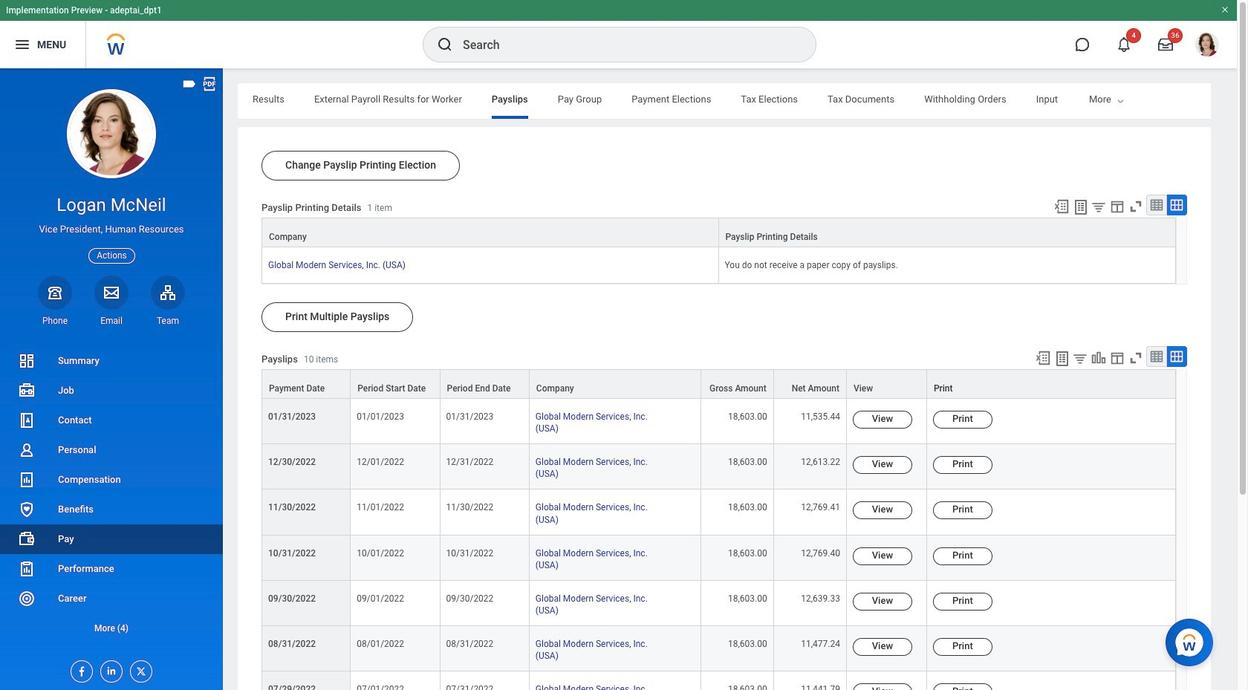 Task type: describe. For each thing, give the bounding box(es) containing it.
benefits image
[[18, 501, 36, 519]]

notifications large image
[[1117, 37, 1132, 52]]

view team image
[[159, 284, 177, 302]]

export to excel image
[[1035, 350, 1051, 366]]

email logan mcneil element
[[94, 315, 129, 327]]

2 row from the top
[[262, 248, 1176, 284]]

summary image
[[18, 352, 36, 370]]

1 row from the top
[[262, 218, 1176, 248]]

1 table image from the top
[[1150, 198, 1164, 213]]

Search Workday  search field
[[463, 28, 785, 61]]

pay image
[[18, 531, 36, 548]]

6 row from the top
[[262, 490, 1176, 535]]

0 vertical spatial toolbar
[[1047, 195, 1187, 218]]

4 row from the top
[[262, 399, 1176, 445]]

2 click to view/edit grid preferences image from the top
[[1109, 350, 1126, 366]]

job image
[[18, 382, 36, 400]]

1 fullscreen image from the top
[[1128, 198, 1144, 215]]

phone logan mcneil element
[[38, 315, 72, 327]]

navigation pane region
[[0, 68, 223, 690]]

expand table image for first table image from the bottom
[[1170, 349, 1184, 364]]

justify image
[[13, 36, 31, 54]]

9 row from the top
[[262, 626, 1176, 672]]

profile logan mcneil image
[[1196, 33, 1219, 60]]

inbox large image
[[1158, 37, 1173, 52]]

personal image
[[18, 441, 36, 459]]

mail image
[[103, 284, 120, 302]]

select to filter grid data image
[[1091, 199, 1107, 215]]

select to filter grid data image
[[1072, 351, 1089, 366]]

1 vertical spatial toolbar
[[1028, 346, 1187, 369]]



Task type: locate. For each thing, give the bounding box(es) containing it.
banner
[[0, 0, 1237, 68]]

export to excel image
[[1054, 198, 1070, 215]]

export to worksheets image for select to filter grid data icon
[[1072, 198, 1090, 216]]

click to view/edit grid preferences image
[[1109, 198, 1126, 215], [1109, 350, 1126, 366]]

0 vertical spatial click to view/edit grid preferences image
[[1109, 198, 1126, 215]]

x image
[[131, 661, 147, 678]]

7 row from the top
[[262, 535, 1176, 581]]

export to worksheets image left select to filter grid data icon
[[1072, 198, 1090, 216]]

compensation image
[[18, 471, 36, 489]]

view printable version (pdf) image
[[201, 76, 218, 92]]

1 horizontal spatial export to worksheets image
[[1072, 198, 1090, 216]]

0 vertical spatial table image
[[1150, 198, 1164, 213]]

2 fullscreen image from the top
[[1128, 350, 1144, 366]]

0 vertical spatial export to worksheets image
[[1072, 198, 1090, 216]]

expand table image
[[1170, 198, 1184, 213], [1170, 349, 1184, 364]]

toolbar
[[1047, 195, 1187, 218], [1028, 346, 1187, 369]]

0 vertical spatial fullscreen image
[[1128, 198, 1144, 215]]

1 vertical spatial export to worksheets image
[[1054, 350, 1072, 368]]

phone image
[[45, 284, 65, 302]]

export to worksheets image
[[1072, 198, 1090, 216], [1054, 350, 1072, 368]]

0 horizontal spatial export to worksheets image
[[1054, 350, 1072, 368]]

0 vertical spatial expand table image
[[1170, 198, 1184, 213]]

fullscreen image right select to filter grid data image
[[1128, 350, 1144, 366]]

1 vertical spatial click to view/edit grid preferences image
[[1109, 350, 1126, 366]]

facebook image
[[71, 661, 88, 678]]

tab list
[[238, 83, 1248, 119]]

1 vertical spatial expand table image
[[1170, 349, 1184, 364]]

performance image
[[18, 560, 36, 578]]

3 row from the top
[[262, 369, 1176, 399]]

1 vertical spatial table image
[[1150, 349, 1164, 364]]

search image
[[436, 36, 454, 54]]

tag image
[[181, 76, 198, 92]]

click to view/edit grid preferences image right select to filter grid data icon
[[1109, 198, 1126, 215]]

export to worksheets image left select to filter grid data image
[[1054, 350, 1072, 368]]

fullscreen image right select to filter grid data icon
[[1128, 198, 1144, 215]]

2 expand table image from the top
[[1170, 349, 1184, 364]]

linkedin image
[[101, 661, 117, 677]]

2 table image from the top
[[1150, 349, 1164, 364]]

expand table image for second table image from the bottom
[[1170, 198, 1184, 213]]

1 click to view/edit grid preferences image from the top
[[1109, 198, 1126, 215]]

10 row from the top
[[262, 672, 1176, 690]]

team logan mcneil element
[[151, 315, 185, 327]]

contact image
[[18, 412, 36, 429]]

row
[[262, 218, 1176, 248], [262, 248, 1176, 284], [262, 369, 1176, 399], [262, 399, 1176, 445], [262, 445, 1176, 490], [262, 490, 1176, 535], [262, 535, 1176, 581], [262, 581, 1176, 626], [262, 626, 1176, 672], [262, 672, 1176, 690]]

1 vertical spatial fullscreen image
[[1128, 350, 1144, 366]]

fullscreen image
[[1128, 198, 1144, 215], [1128, 350, 1144, 366]]

export to worksheets image for select to filter grid data image
[[1054, 350, 1072, 368]]

career image
[[18, 590, 36, 608]]

5 row from the top
[[262, 445, 1176, 490]]

1 expand table image from the top
[[1170, 198, 1184, 213]]

8 row from the top
[[262, 581, 1176, 626]]

table image
[[1150, 198, 1164, 213], [1150, 349, 1164, 364]]

list
[[0, 346, 223, 643]]

close environment banner image
[[1221, 5, 1230, 14]]

click to view/edit grid preferences image right select to filter grid data image
[[1109, 350, 1126, 366]]



Task type: vqa. For each thing, say whether or not it's contained in the screenshot.
the topmost 2023
no



